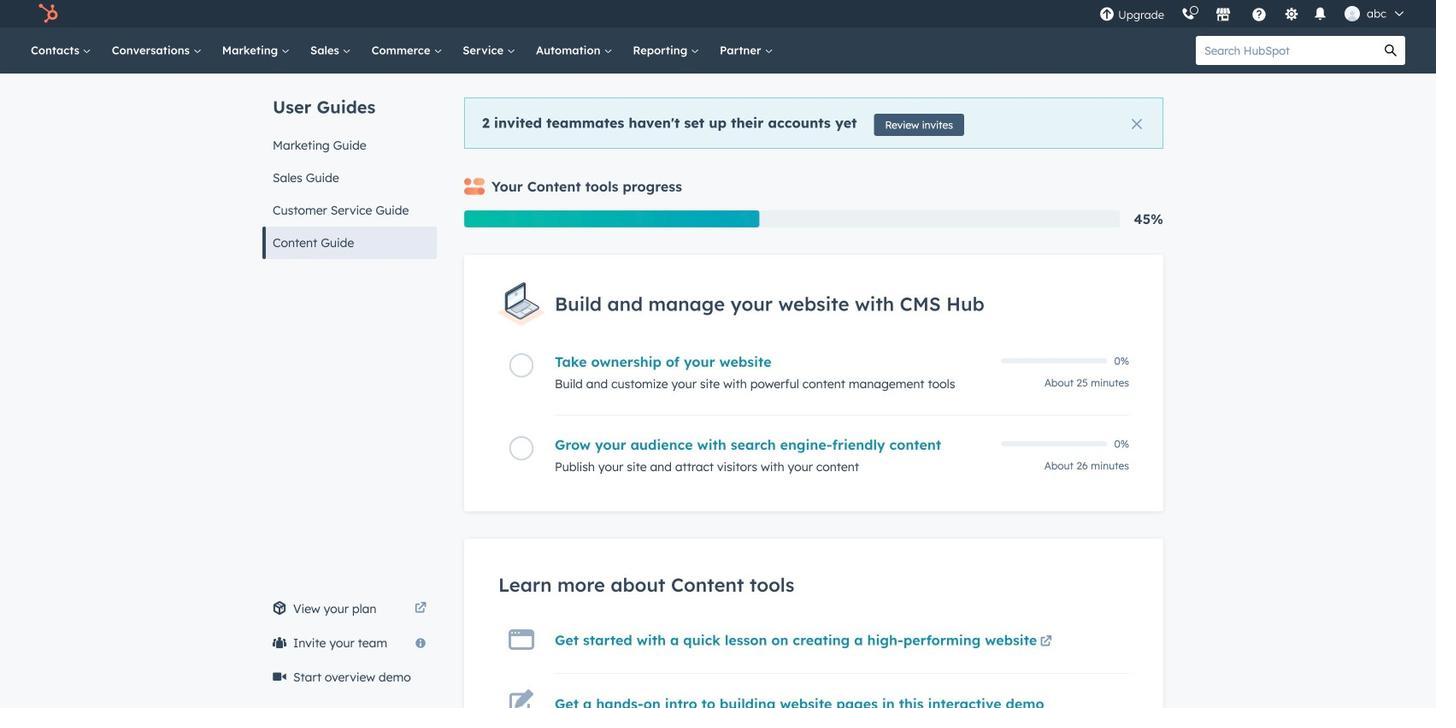 Task type: vqa. For each thing, say whether or not it's contained in the screenshot.
progress bar
yes



Task type: locate. For each thing, give the bounding box(es) containing it.
link opens in a new window image
[[415, 599, 427, 619], [415, 603, 427, 615]]

menu
[[1091, 0, 1416, 27]]

link opens in a new window image
[[1041, 632, 1053, 652], [1041, 636, 1053, 648]]

marketplaces image
[[1216, 8, 1232, 23]]

alert
[[464, 98, 1164, 149]]

progress bar
[[464, 210, 760, 228]]

garebear orlando image
[[1345, 6, 1361, 21]]



Task type: describe. For each thing, give the bounding box(es) containing it.
Search HubSpot search field
[[1197, 36, 1377, 65]]

1 link opens in a new window image from the top
[[1041, 632, 1053, 652]]

2 link opens in a new window image from the top
[[415, 603, 427, 615]]

2 link opens in a new window image from the top
[[1041, 636, 1053, 648]]

1 link opens in a new window image from the top
[[415, 599, 427, 619]]

close image
[[1132, 119, 1143, 129]]

user guides element
[[263, 74, 437, 259]]



